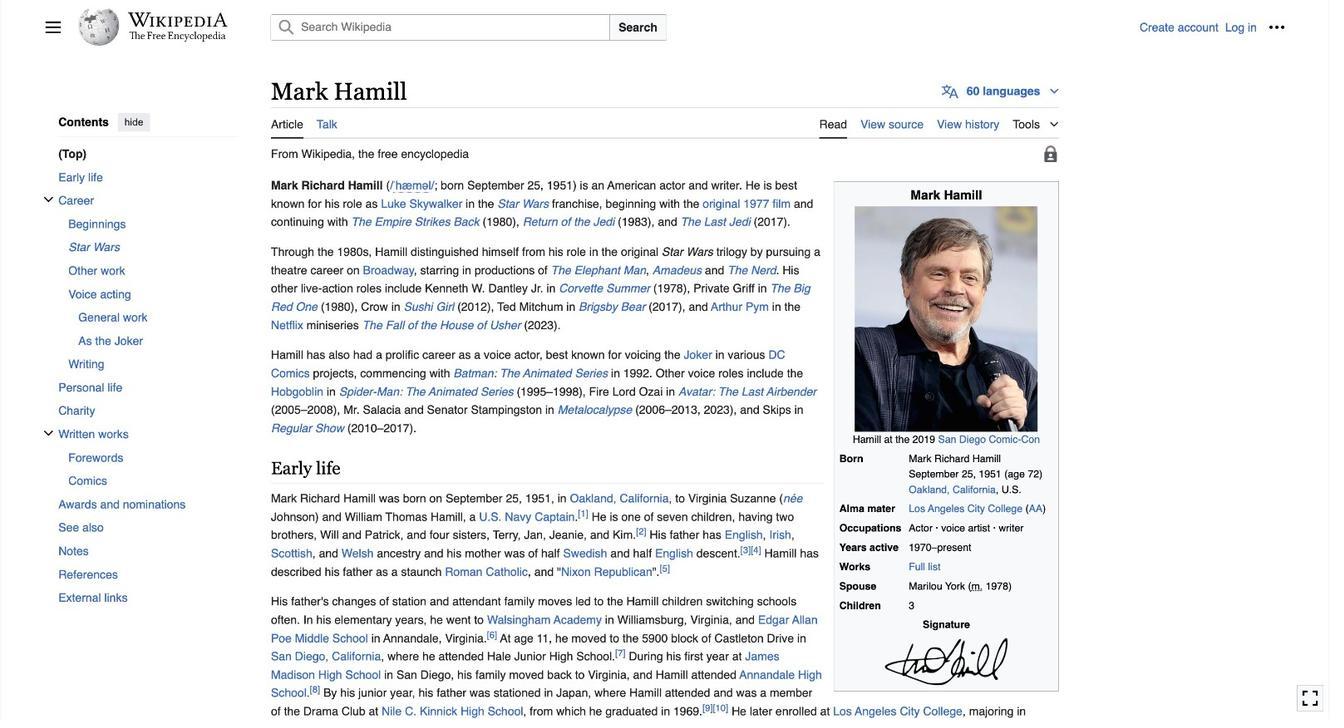 Task type: vqa. For each thing, say whether or not it's contained in the screenshot.
bottom humidity
no



Task type: locate. For each thing, give the bounding box(es) containing it.
log in and more options image
[[1269, 19, 1286, 36]]

main content
[[264, 75, 1286, 719]]

wikipedia image
[[128, 12, 228, 27]]

x small image
[[43, 428, 53, 438]]

Search Wikipedia search field
[[271, 14, 610, 41]]

menu image
[[45, 19, 62, 36]]

None search field
[[251, 14, 1140, 41]]



Task type: describe. For each thing, give the bounding box(es) containing it.
personal tools navigation
[[1140, 14, 1291, 41]]

the free encyclopedia image
[[129, 32, 227, 42]]

fullscreen image
[[1302, 690, 1319, 707]]

page semi-protected image
[[1043, 146, 1059, 162]]

language progressive image
[[942, 83, 959, 100]]

x small image
[[43, 194, 53, 204]]



